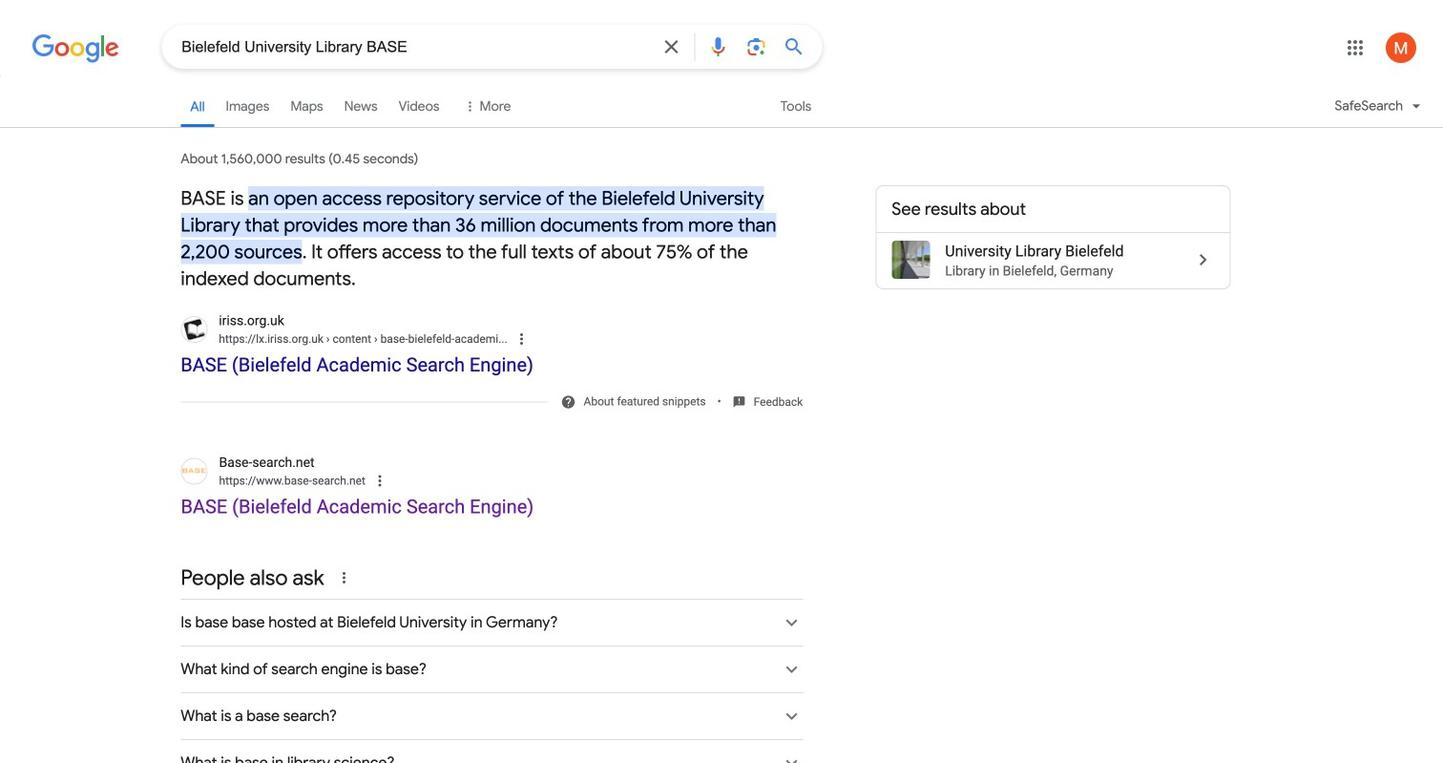 Task type: describe. For each thing, give the bounding box(es) containing it.
search by voice image
[[707, 35, 730, 58]]



Task type: vqa. For each thing, say whether or not it's contained in the screenshot.
A
no



Task type: locate. For each thing, give the bounding box(es) containing it.
google image
[[32, 34, 120, 63]]

None text field
[[324, 332, 508, 346], [219, 472, 365, 489], [324, 332, 508, 346], [219, 472, 365, 489]]

Search text field
[[182, 36, 649, 60]]

None text field
[[219, 330, 508, 348]]

navigation
[[0, 84, 1444, 138]]

None search field
[[0, 24, 822, 69]]

search by image image
[[745, 35, 768, 58]]



